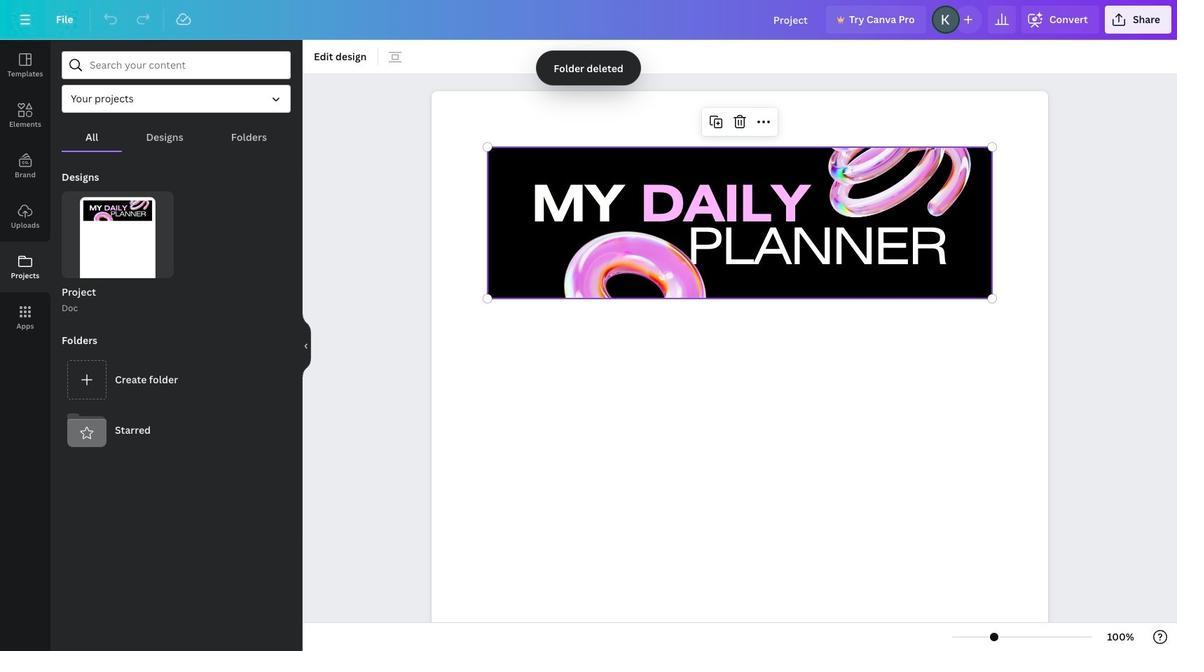 Task type: vqa. For each thing, say whether or not it's contained in the screenshot.
text field
yes



Task type: locate. For each thing, give the bounding box(es) containing it.
None text field
[[432, 84, 1049, 651]]

main menu bar
[[0, 0, 1178, 40]]

Search your content search field
[[90, 52, 282, 79]]

Select ownership filter button
[[62, 85, 291, 113]]

group
[[62, 191, 174, 315], [62, 191, 174, 304]]



Task type: describe. For each thing, give the bounding box(es) containing it.
side panel tab list
[[0, 40, 50, 343]]

hide image
[[302, 312, 311, 379]]

Design title text field
[[763, 6, 821, 34]]

Zoom button
[[1099, 626, 1144, 649]]



